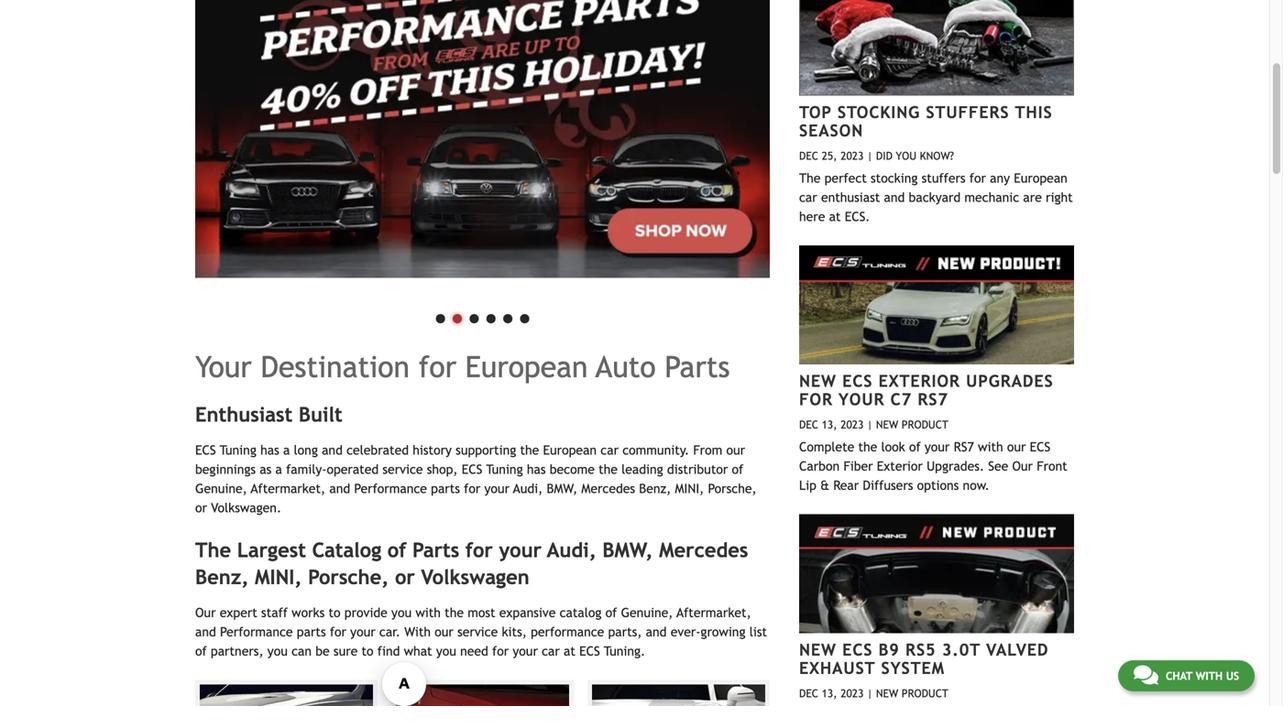 Task type: vqa. For each thing, say whether or not it's contained in the screenshot.
the topmost tuning
yes



Task type: locate. For each thing, give the bounding box(es) containing it.
ecs up the front
[[1030, 440, 1051, 455]]

0 vertical spatial a
[[283, 443, 290, 458]]

ecs right for
[[843, 372, 873, 391]]

benz,
[[639, 482, 671, 496], [195, 566, 249, 590]]

your left the c7
[[839, 390, 885, 409]]

new up look
[[876, 418, 899, 431]]

1 vertical spatial to
[[362, 644, 374, 659]]

at
[[829, 209, 841, 224], [564, 644, 576, 659]]

0 horizontal spatial service
[[383, 463, 423, 477]]

you up car.
[[392, 606, 412, 621]]

a right as at the bottom left of the page
[[276, 463, 282, 477]]

rs7 right the c7
[[918, 390, 949, 409]]

0 vertical spatial exterior
[[879, 372, 961, 391]]

2 horizontal spatial our
[[1008, 440, 1026, 455]]

catalog
[[560, 606, 602, 621]]

| for for
[[867, 418, 873, 431]]

audi, up 'catalog'
[[547, 539, 597, 562]]

new for dec 13, 2023 | new product complete the look of your rs7 with our ecs carbon fiber exterior upgrades. see our front lip & rear diffusers options now.
[[876, 418, 899, 431]]

genuine, down beginnings
[[195, 482, 247, 496]]

1 horizontal spatial your
[[839, 390, 885, 409]]

rs7 inside new ecs exterior upgrades for your c7 rs7
[[918, 390, 949, 409]]

0 horizontal spatial you
[[268, 644, 288, 659]]

2 vertical spatial |
[[867, 687, 873, 700]]

1 vertical spatial |
[[867, 418, 873, 431]]

0 vertical spatial mini,
[[675, 482, 704, 496]]

your destination for european auto parts
[[195, 350, 730, 384]]

1 vertical spatial parts
[[413, 539, 460, 562]]

with up with
[[416, 606, 441, 621]]

parts right auto
[[665, 350, 730, 384]]

0 vertical spatial your
[[195, 350, 252, 384]]

your
[[195, 350, 252, 384], [839, 390, 885, 409]]

our right "from" in the bottom of the page
[[727, 443, 746, 458]]

product
[[902, 418, 949, 431], [902, 687, 949, 700]]

1 horizontal spatial car
[[601, 443, 619, 458]]

1 vertical spatial performance
[[220, 625, 293, 640]]

your down kits,
[[513, 644, 538, 659]]

1 vertical spatial porsche,
[[308, 566, 389, 590]]

of
[[910, 440, 921, 455], [732, 463, 744, 477], [388, 539, 407, 562], [606, 606, 617, 621], [195, 644, 207, 659]]

bmw, down become
[[547, 482, 578, 496]]

benz, inside the largest catalog of parts for your audi, bmw, mercedes benz, mini, porsche, or volkswagen
[[195, 566, 249, 590]]

of up the parts,
[[606, 606, 617, 621]]

6 • from the left
[[516, 298, 533, 336]]

your down provide
[[350, 625, 376, 640]]

chat with us link
[[1119, 661, 1255, 692]]

1 horizontal spatial service
[[458, 625, 498, 640]]

2 vertical spatial european
[[543, 443, 597, 458]]

rs7 up upgrades. at the right of the page
[[954, 440, 975, 455]]

13, down exhaust
[[822, 687, 838, 700]]

2 vertical spatial 2023
[[841, 687, 864, 700]]

1 horizontal spatial mini,
[[675, 482, 704, 496]]

with inside dec 13, 2023 | new product complete the look of your rs7 with our ecs carbon fiber exterior upgrades. see our front lip & rear diffusers options now.
[[978, 440, 1004, 455]]

and right long
[[322, 443, 343, 458]]

parts,
[[608, 625, 642, 640]]

exterior inside new ecs exterior upgrades for your c7 rs7
[[879, 372, 961, 391]]

dec inside the dec 25, 2023 | did you know? the perfect stocking stuffers for any european car enthusiast and backyard mechanic are right here at ecs.
[[800, 149, 819, 162]]

mercedes down leading
[[582, 482, 635, 496]]

system
[[882, 659, 945, 679]]

1 vertical spatial has
[[527, 463, 546, 477]]

| up fiber at the bottom
[[867, 418, 873, 431]]

1 horizontal spatial tuning
[[486, 463, 523, 477]]

1 horizontal spatial porsche,
[[708, 482, 757, 496]]

at left ecs.
[[829, 209, 841, 224]]

2 vertical spatial car
[[542, 644, 560, 659]]

list
[[750, 625, 768, 640]]

13, for dec 13, 2023 | new product
[[822, 687, 838, 700]]

2 vertical spatial new
[[876, 687, 899, 700]]

1 2023 from the top
[[841, 149, 864, 162]]

1 vertical spatial the
[[195, 539, 231, 562]]

enthusiast built
[[195, 404, 343, 427]]

1 horizontal spatial parts
[[665, 350, 730, 384]]

mini, down distributor
[[675, 482, 704, 496]]

service
[[383, 463, 423, 477], [458, 625, 498, 640]]

mini, inside the largest catalog of parts for your audi, bmw, mercedes benz, mini, porsche, or volkswagen
[[255, 566, 302, 590]]

0 vertical spatial to
[[329, 606, 341, 621]]

2023 up the complete
[[841, 418, 864, 431]]

our left expert
[[195, 606, 216, 621]]

our inside 'our expert staff works to provide you with the most expansive catalog of genuine, aftermarket, and performance parts for your car. with our service kits, performance parts, and ever-growing list of partners, you can be sure to find what you need for your car at ecs tuning.'
[[195, 606, 216, 621]]

1 vertical spatial mercedes
[[659, 539, 749, 562]]

0 horizontal spatial has
[[260, 443, 279, 458]]

car inside the dec 25, 2023 | did you know? the perfect stocking stuffers for any european car enthusiast and backyard mechanic are right here at ecs.
[[800, 190, 818, 205]]

0 vertical spatial mercedes
[[582, 482, 635, 496]]

or
[[195, 501, 207, 516], [395, 566, 415, 590]]

with inside 'our expert staff works to provide you with the most expansive catalog of genuine, aftermarket, and performance parts for your car. with our service kits, performance parts, and ever-growing list of partners, you can be sure to find what you need for your car at ecs tuning.'
[[416, 606, 441, 621]]

0 horizontal spatial or
[[195, 501, 207, 516]]

0 horizontal spatial mercedes
[[582, 482, 635, 496]]

porsche,
[[708, 482, 757, 496], [308, 566, 389, 590]]

0 vertical spatial car
[[800, 190, 818, 205]]

1 vertical spatial genuine,
[[621, 606, 673, 621]]

0 horizontal spatial parts
[[297, 625, 326, 640]]

service up need
[[458, 625, 498, 640]]

kits,
[[502, 625, 527, 640]]

see
[[989, 459, 1009, 474]]

1 vertical spatial product
[[902, 687, 949, 700]]

1 vertical spatial at
[[564, 644, 576, 659]]

0 vertical spatial benz,
[[639, 482, 671, 496]]

2023 inside dec 13, 2023 | new product complete the look of your rs7 with our ecs carbon fiber exterior upgrades. see our front lip & rear diffusers options now.
[[841, 418, 864, 431]]

0 horizontal spatial mini,
[[255, 566, 302, 590]]

parts
[[431, 482, 460, 496], [297, 625, 326, 640]]

4 • from the left
[[483, 298, 500, 336]]

car
[[800, 190, 818, 205], [601, 443, 619, 458], [542, 644, 560, 659]]

ecs inside 'our expert staff works to provide you with the most expansive catalog of genuine, aftermarket, and performance parts for your car. with our service kits, performance parts, and ever-growing list of partners, you can be sure to find what you need for your car at ecs tuning.'
[[580, 644, 600, 659]]

tuning up beginnings
[[220, 443, 257, 458]]

2 product from the top
[[902, 687, 949, 700]]

to
[[329, 606, 341, 621], [362, 644, 374, 659]]

0 horizontal spatial porsche,
[[308, 566, 389, 590]]

2 13, from the top
[[822, 687, 838, 700]]

13, for dec 13, 2023 | new product complete the look of your rs7 with our ecs carbon fiber exterior upgrades. see our front lip & rear diffusers options now.
[[822, 418, 838, 431]]

1 horizontal spatial our
[[727, 443, 746, 458]]

mercedes
[[582, 482, 635, 496], [659, 539, 749, 562]]

13, up the complete
[[822, 418, 838, 431]]

the left perfect
[[800, 171, 821, 185]]

with inside "link"
[[1196, 670, 1223, 683]]

exterior up look
[[879, 372, 961, 391]]

0 vertical spatial european
[[1014, 171, 1068, 185]]

genuine,
[[195, 482, 247, 496], [621, 606, 673, 621]]

1 horizontal spatial genuine,
[[621, 606, 673, 621]]

1 horizontal spatial benz,
[[639, 482, 671, 496]]

bmw, up the parts,
[[603, 539, 653, 562]]

dec inside dec 13, 2023 | new product complete the look of your rs7 with our ecs carbon fiber exterior upgrades. see our front lip & rear diffusers options now.
[[800, 418, 819, 431]]

new inside new ecs exterior upgrades for your c7 rs7
[[800, 372, 837, 391]]

you
[[896, 149, 917, 162]]

1 • from the left
[[432, 298, 449, 336]]

car down performance
[[542, 644, 560, 659]]

0 vertical spatial audi,
[[513, 482, 543, 496]]

| inside dec 13, 2023 | new product complete the look of your rs7 with our ecs carbon fiber exterior upgrades. see our front lip & rear diffusers options now.
[[867, 418, 873, 431]]

your down supporting in the left bottom of the page
[[485, 482, 510, 496]]

0 vertical spatial porsche,
[[708, 482, 757, 496]]

for down supporting in the left bottom of the page
[[464, 482, 481, 496]]

mercedes down distributor
[[659, 539, 749, 562]]

0 horizontal spatial tuning
[[220, 443, 257, 458]]

0 horizontal spatial the
[[195, 539, 231, 562]]

ecs tuning has a long and celebrated history supporting the european car community. from our beginnings as a family-operated service shop, ecs tuning has become the leading distributor of genuine, aftermarket, and performance parts for your audi, bmw, mercedes benz, mini, porsche, or volkswagen.
[[195, 443, 757, 516]]

new inside dec 13, 2023 | new product complete the look of your rs7 with our ecs carbon fiber exterior upgrades. see our front lip & rear diffusers options now.
[[876, 418, 899, 431]]

our inside dec 13, 2023 | new product complete the look of your rs7 with our ecs carbon fiber exterior upgrades. see our front lip & rear diffusers options now.
[[1013, 459, 1033, 474]]

performance inside ecs tuning has a long and celebrated history supporting the european car community. from our beginnings as a family-operated service shop, ecs tuning has become the leading distributor of genuine, aftermarket, and performance parts for your audi, bmw, mercedes benz, mini, porsche, or volkswagen.
[[354, 482, 427, 496]]

the inside 'our expert staff works to provide you with the most expansive catalog of genuine, aftermarket, and performance parts for your car. with our service kits, performance parts, and ever-growing list of partners, you can be sure to find what you need for your car at ecs tuning.'
[[445, 606, 464, 621]]

ecs up beginnings
[[195, 443, 216, 458]]

expert
[[220, 606, 257, 621]]

rear
[[834, 478, 859, 493]]

1 vertical spatial service
[[458, 625, 498, 640]]

performance down expert
[[220, 625, 293, 640]]

a
[[283, 443, 290, 458], [276, 463, 282, 477]]

product down system on the right of the page
[[902, 687, 949, 700]]

benz, inside ecs tuning has a long and celebrated history supporting the european car community. from our beginnings as a family-operated service shop, ecs tuning has become the leading distributor of genuine, aftermarket, and performance parts for your audi, bmw, mercedes benz, mini, porsche, or volkswagen.
[[639, 482, 671, 496]]

has left become
[[527, 463, 546, 477]]

need
[[460, 644, 489, 659]]

1 horizontal spatial with
[[978, 440, 1004, 455]]

mercedes inside ecs tuning has a long and celebrated history supporting the european car community. from our beginnings as a family-operated service shop, ecs tuning has become the leading distributor of genuine, aftermarket, and performance parts for your audi, bmw, mercedes benz, mini, porsche, or volkswagen.
[[582, 482, 635, 496]]

and down operated
[[329, 482, 350, 496]]

performance down celebrated
[[354, 482, 427, 496]]

our right see
[[1013, 459, 1033, 474]]

european up become
[[543, 443, 597, 458]]

your up volkswagen
[[499, 539, 542, 562]]

the up fiber at the bottom
[[859, 440, 878, 455]]

ecs down performance
[[580, 644, 600, 659]]

partners,
[[211, 644, 264, 659]]

top stocking stuffers this season image
[[800, 0, 1075, 96]]

porsche, inside the largest catalog of parts for your audi, bmw, mercedes benz, mini, porsche, or volkswagen
[[308, 566, 389, 590]]

parts inside 'our expert staff works to provide you with the most expansive catalog of genuine, aftermarket, and performance parts for your car. with our service kits, performance parts, and ever-growing list of partners, you can be sure to find what you need for your car at ecs tuning.'
[[297, 625, 326, 640]]

0 vertical spatial genuine,
[[195, 482, 247, 496]]

0 vertical spatial at
[[829, 209, 841, 224]]

product for dec 13, 2023 | new product complete the look of your rs7 with our ecs carbon fiber exterior upgrades. see our front lip & rear diffusers options now.
[[902, 418, 949, 431]]

ecs inside dec 13, 2023 | new product complete the look of your rs7 with our ecs carbon fiber exterior upgrades. see our front lip & rear diffusers options now.
[[1030, 440, 1051, 455]]

new down system on the right of the page
[[876, 687, 899, 700]]

2 vertical spatial with
[[1196, 670, 1223, 683]]

our right with
[[435, 625, 454, 640]]

1 horizontal spatial to
[[362, 644, 374, 659]]

dec down exhaust
[[800, 687, 819, 700]]

benz, up expert
[[195, 566, 249, 590]]

porsche, down distributor
[[708, 482, 757, 496]]

0 vertical spatial bmw,
[[547, 482, 578, 496]]

long
[[294, 443, 318, 458]]

1 dec from the top
[[800, 149, 819, 162]]

2 dec from the top
[[800, 418, 819, 431]]

exterior
[[879, 372, 961, 391], [877, 459, 923, 474]]

this
[[1016, 102, 1053, 122]]

and down 'stocking'
[[884, 190, 905, 205]]

and
[[884, 190, 905, 205], [322, 443, 343, 458], [329, 482, 350, 496], [195, 625, 216, 640], [646, 625, 667, 640]]

1 vertical spatial our
[[195, 606, 216, 621]]

genuine, up the parts,
[[621, 606, 673, 621]]

product inside dec 13, 2023 | new product complete the look of your rs7 with our ecs carbon fiber exterior upgrades. see our front lip & rear diffusers options now.
[[902, 418, 949, 431]]

0 horizontal spatial bmw,
[[547, 482, 578, 496]]

new ecs b9 rs5 3.0t valved exhaust system
[[800, 641, 1049, 679]]

our inside 'our expert staff works to provide you with the most expansive catalog of genuine, aftermarket, and performance parts for your car. with our service kits, performance parts, and ever-growing list of partners, you can be sure to find what you need for your car at ecs tuning.'
[[435, 625, 454, 640]]

ecs
[[843, 372, 873, 391], [1030, 440, 1051, 455], [195, 443, 216, 458], [462, 463, 483, 477], [843, 641, 873, 660], [580, 644, 600, 659]]

stocking
[[871, 171, 918, 185]]

at down performance
[[564, 644, 576, 659]]

2 | from the top
[[867, 418, 873, 431]]

european
[[1014, 171, 1068, 185], [465, 350, 588, 384], [543, 443, 597, 458]]

0 vertical spatial rs7
[[918, 390, 949, 409]]

1 vertical spatial 2023
[[841, 418, 864, 431]]

genuine, inside 'our expert staff works to provide you with the most expansive catalog of genuine, aftermarket, and performance parts for your car. with our service kits, performance parts, and ever-growing list of partners, you can be sure to find what you need for your car at ecs tuning.'
[[621, 606, 673, 621]]

0 horizontal spatial performance
[[220, 625, 293, 640]]

aftermarket, down family-
[[251, 482, 326, 496]]

you left need
[[436, 644, 457, 659]]

the right supporting in the left bottom of the page
[[520, 443, 539, 458]]

audi, inside ecs tuning has a long and celebrated history supporting the european car community. from our beginnings as a family-operated service shop, ecs tuning has become the leading distributor of genuine, aftermarket, and performance parts for your audi, bmw, mercedes benz, mini, porsche, or volkswagen.
[[513, 482, 543, 496]]

audi, down supporting in the left bottom of the page
[[513, 482, 543, 496]]

0 vertical spatial our
[[1013, 459, 1033, 474]]

| inside the dec 25, 2023 | did you know? the perfect stocking stuffers for any european car enthusiast and backyard mechanic are right here at ecs.
[[867, 149, 873, 162]]

0 vertical spatial 2023
[[841, 149, 864, 162]]

or inside ecs tuning has a long and celebrated history supporting the european car community. from our beginnings as a family-operated service shop, ecs tuning has become the leading distributor of genuine, aftermarket, and performance parts for your audi, bmw, mercedes benz, mini, porsche, or volkswagen.
[[195, 501, 207, 516]]

1 vertical spatial parts
[[297, 625, 326, 640]]

0 vertical spatial or
[[195, 501, 207, 516]]

enthusiast
[[195, 404, 293, 427]]

1 13, from the top
[[822, 418, 838, 431]]

mini, down the largest
[[255, 566, 302, 590]]

1 vertical spatial your
[[839, 390, 885, 409]]

of left partners,
[[195, 644, 207, 659]]

parts down works
[[297, 625, 326, 640]]

2023 right 25,
[[841, 149, 864, 162]]

works
[[292, 606, 325, 621]]

backyard
[[909, 190, 961, 205]]

|
[[867, 149, 873, 162], [867, 418, 873, 431], [867, 687, 873, 700]]

porsche, down catalog
[[308, 566, 389, 590]]

mini, inside ecs tuning has a long and celebrated history supporting the european car community. from our beginnings as a family-operated service shop, ecs tuning has become the leading distributor of genuine, aftermarket, and performance parts for your audi, bmw, mercedes benz, mini, porsche, or volkswagen.
[[675, 482, 704, 496]]

0 vertical spatial parts
[[431, 482, 460, 496]]

upgrades
[[967, 372, 1054, 391]]

performance
[[531, 625, 605, 640]]

dec left 25,
[[800, 149, 819, 162]]

you left can
[[268, 644, 288, 659]]

1 horizontal spatial has
[[527, 463, 546, 477]]

aftermarket, up growing
[[677, 606, 752, 621]]

1 vertical spatial car
[[601, 443, 619, 458]]

exterior down look
[[877, 459, 923, 474]]

2 • from the left
[[449, 298, 466, 336]]

with
[[978, 440, 1004, 455], [416, 606, 441, 621], [1196, 670, 1223, 683]]

top
[[800, 102, 832, 122]]

0 horizontal spatial parts
[[413, 539, 460, 562]]

volkswagen
[[421, 566, 530, 590]]

community.
[[623, 443, 690, 458]]

front
[[1037, 459, 1068, 474]]

1 vertical spatial aftermarket,
[[677, 606, 752, 621]]

0 vertical spatial aftermarket,
[[251, 482, 326, 496]]

to left find
[[362, 644, 374, 659]]

with up see
[[978, 440, 1004, 455]]

you
[[392, 606, 412, 621], [268, 644, 288, 659], [436, 644, 457, 659]]

or up with
[[395, 566, 415, 590]]

1 vertical spatial audi,
[[547, 539, 597, 562]]

product down new ecs exterior upgrades for your c7 rs7
[[902, 418, 949, 431]]

now.
[[963, 478, 990, 493]]

0 horizontal spatial our
[[435, 625, 454, 640]]

ecs left b9 on the bottom of page
[[843, 641, 873, 660]]

car up here
[[800, 190, 818, 205]]

the left leading
[[599, 463, 618, 477]]

1 | from the top
[[867, 149, 873, 162]]

our up see
[[1008, 440, 1026, 455]]

1 horizontal spatial aftermarket,
[[677, 606, 752, 621]]

parts up volkswagen
[[413, 539, 460, 562]]

with
[[404, 625, 431, 640]]

aftermarket,
[[251, 482, 326, 496], [677, 606, 752, 621]]

1 vertical spatial european
[[465, 350, 588, 384]]

13, inside dec 13, 2023 | new product complete the look of your rs7 with our ecs carbon fiber exterior upgrades. see our front lip & rear diffusers options now.
[[822, 418, 838, 431]]

chat with us
[[1166, 670, 1240, 683]]

and up partners,
[[195, 625, 216, 640]]

1 product from the top
[[902, 418, 949, 431]]

aftermarket, inside ecs tuning has a long and celebrated history supporting the european car community. from our beginnings as a family-operated service shop, ecs tuning has become the leading distributor of genuine, aftermarket, and performance parts for your audi, bmw, mercedes benz, mini, porsche, or volkswagen.
[[251, 482, 326, 496]]

parts inside ecs tuning has a long and celebrated history supporting the european car community. from our beginnings as a family-operated service shop, ecs tuning has become the leading distributor of genuine, aftermarket, and performance parts for your audi, bmw, mercedes benz, mini, porsche, or volkswagen.
[[431, 482, 460, 496]]

of right distributor
[[732, 463, 744, 477]]

| left "did"
[[867, 149, 873, 162]]

service inside ecs tuning has a long and celebrated history supporting the european car community. from our beginnings as a family-operated service shop, ecs tuning has become the leading distributor of genuine, aftermarket, and performance parts for your audi, bmw, mercedes benz, mini, porsche, or volkswagen.
[[383, 463, 423, 477]]

at inside 'our expert staff works to provide you with the most expansive catalog of genuine, aftermarket, and performance parts for your car. with our service kits, performance parts, and ever-growing list of partners, you can be sure to find what you need for your car at ecs tuning.'
[[564, 644, 576, 659]]

0 horizontal spatial your
[[195, 350, 252, 384]]

your inside dec 13, 2023 | new product complete the look of your rs7 with our ecs carbon fiber exterior upgrades. see our front lip & rear diffusers options now.
[[925, 440, 950, 455]]

of inside dec 13, 2023 | new product complete the look of your rs7 with our ecs carbon fiber exterior upgrades. see our front lip & rear diffusers options now.
[[910, 440, 921, 455]]

our
[[1008, 440, 1026, 455], [727, 443, 746, 458], [435, 625, 454, 640]]

or inside the largest catalog of parts for your audi, bmw, mercedes benz, mini, porsche, or volkswagen
[[395, 566, 415, 590]]

1 horizontal spatial parts
[[431, 482, 460, 496]]

expansive
[[500, 606, 556, 621]]

2 horizontal spatial car
[[800, 190, 818, 205]]

0 vertical spatial with
[[978, 440, 1004, 455]]

car.
[[380, 625, 401, 640]]

diffusers
[[863, 478, 914, 493]]

for up volkswagen
[[466, 539, 493, 562]]

bmw, inside ecs tuning has a long and celebrated history supporting the european car community. from our beginnings as a family-operated service shop, ecs tuning has become the leading distributor of genuine, aftermarket, and performance parts for your audi, bmw, mercedes benz, mini, porsche, or volkswagen.
[[547, 482, 578, 496]]

1 horizontal spatial our
[[1013, 459, 1033, 474]]

2 vertical spatial dec
[[800, 687, 819, 700]]

beginnings
[[195, 463, 256, 477]]

0 vertical spatial service
[[383, 463, 423, 477]]

1 vertical spatial rs7
[[954, 440, 975, 455]]

3 2023 from the top
[[841, 687, 864, 700]]

benz, down leading
[[639, 482, 671, 496]]

0 horizontal spatial at
[[564, 644, 576, 659]]

the down the volkswagen.
[[195, 539, 231, 562]]

with left us
[[1196, 670, 1223, 683]]

2 2023 from the top
[[841, 418, 864, 431]]

1 vertical spatial with
[[416, 606, 441, 621]]

right
[[1046, 190, 1073, 205]]

complete
[[800, 440, 855, 455]]

0 horizontal spatial genuine,
[[195, 482, 247, 496]]

of right look
[[910, 440, 921, 455]]

or left the volkswagen.
[[195, 501, 207, 516]]

0 vertical spatial 13,
[[822, 418, 838, 431]]

the
[[859, 440, 878, 455], [520, 443, 539, 458], [599, 463, 618, 477], [445, 606, 464, 621]]

of inside ecs tuning has a long and celebrated history supporting the european car community. from our beginnings as a family-operated service shop, ecs tuning has become the leading distributor of genuine, aftermarket, and performance parts for your audi, bmw, mercedes benz, mini, porsche, or volkswagen.
[[732, 463, 744, 477]]

european inside the dec 25, 2023 | did you know? the perfect stocking stuffers for any european car enthusiast and backyard mechanic are right here at ecs.
[[1014, 171, 1068, 185]]

1 horizontal spatial or
[[395, 566, 415, 590]]

product for dec 13, 2023 | new product
[[902, 687, 949, 700]]

at inside the dec 25, 2023 | did you know? the perfect stocking stuffers for any european car enthusiast and backyard mechanic are right here at ecs.
[[829, 209, 841, 224]]

1 vertical spatial bmw,
[[603, 539, 653, 562]]

has up as at the bottom left of the page
[[260, 443, 279, 458]]

bmw, inside the largest catalog of parts for your audi, bmw, mercedes benz, mini, porsche, or volkswagen
[[603, 539, 653, 562]]

bmw,
[[547, 482, 578, 496], [603, 539, 653, 562]]

service down celebrated
[[383, 463, 423, 477]]

0 vertical spatial parts
[[665, 350, 730, 384]]

car left the community.
[[601, 443, 619, 458]]

5 • from the left
[[500, 298, 516, 336]]

2023 inside the dec 25, 2023 | did you know? the perfect stocking stuffers for any european car enthusiast and backyard mechanic are right here at ecs.
[[841, 149, 864, 162]]

carbon
[[800, 459, 840, 474]]

to right works
[[329, 606, 341, 621]]

tuning down supporting in the left bottom of the page
[[486, 463, 523, 477]]

new up the complete
[[800, 372, 837, 391]]

your up enthusiast
[[195, 350, 252, 384]]

0 horizontal spatial our
[[195, 606, 216, 621]]

can
[[292, 644, 312, 659]]

1 vertical spatial dec
[[800, 418, 819, 431]]

european up are
[[1014, 171, 1068, 185]]

0 vertical spatial |
[[867, 149, 873, 162]]

for left any
[[970, 171, 987, 185]]

1 horizontal spatial bmw,
[[603, 539, 653, 562]]

a left long
[[283, 443, 290, 458]]

dec for top stocking stuffers this season
[[800, 149, 819, 162]]

exhaust
[[800, 659, 876, 679]]

0 vertical spatial new
[[800, 372, 837, 391]]



Task type: describe. For each thing, give the bounding box(es) containing it.
dec 25, 2023 | did you know? the perfect stocking stuffers for any european car enthusiast and backyard mechanic are right here at ecs.
[[800, 149, 1073, 224]]

what
[[404, 644, 432, 659]]

the inside the dec 25, 2023 | did you know? the perfect stocking stuffers for any european car enthusiast and backyard mechanic are right here at ecs.
[[800, 171, 821, 185]]

b9
[[879, 641, 900, 660]]

catalog
[[312, 539, 382, 562]]

ecs down supporting in the left bottom of the page
[[462, 463, 483, 477]]

c7
[[891, 390, 912, 409]]

your inside ecs tuning has a long and celebrated history supporting the european car community. from our beginnings as a family-operated service shop, ecs tuning has become the leading distributor of genuine, aftermarket, and performance parts for your audi, bmw, mercedes benz, mini, porsche, or volkswagen.
[[485, 482, 510, 496]]

generic - ecs up to 40% off image
[[195, 0, 770, 278]]

for down kits,
[[492, 644, 509, 659]]

mechanic
[[965, 190, 1020, 205]]

ever-
[[671, 625, 701, 640]]

the inside the largest catalog of parts for your audi, bmw, mercedes benz, mini, porsche, or volkswagen
[[195, 539, 231, 562]]

for down • • • • • •
[[419, 350, 457, 384]]

car inside ecs tuning has a long and celebrated history supporting the european car community. from our beginnings as a family-operated service shop, ecs tuning has become the leading distributor of genuine, aftermarket, and performance parts for your audi, bmw, mercedes benz, mini, porsche, or volkswagen.
[[601, 443, 619, 458]]

volkswagen.
[[211, 501, 282, 516]]

for inside the largest catalog of parts for your audi, bmw, mercedes benz, mini, porsche, or volkswagen
[[466, 539, 493, 562]]

largest
[[237, 539, 306, 562]]

ecs inside new ecs b9 rs5 3.0t valved exhaust system
[[843, 641, 873, 660]]

rs5
[[906, 641, 937, 660]]

stuffers
[[922, 171, 966, 185]]

are
[[1024, 190, 1042, 205]]

new ecs b9 rs5 3.0t valved exhaust system image
[[800, 515, 1075, 634]]

car inside 'our expert staff works to provide you with the most expansive catalog of genuine, aftermarket, and performance parts for your car. with our service kits, performance parts, and ever-growing list of partners, you can be sure to find what you need for your car at ecs tuning.'
[[542, 644, 560, 659]]

stuffers
[[926, 102, 1010, 122]]

built
[[299, 404, 343, 427]]

your inside new ecs exterior upgrades for your c7 rs7
[[839, 390, 885, 409]]

porsche, inside ecs tuning has a long and celebrated history supporting the european car community. from our beginnings as a family-operated service shop, ecs tuning has become the leading distributor of genuine, aftermarket, and performance parts for your audi, bmw, mercedes benz, mini, porsche, or volkswagen.
[[708, 482, 757, 496]]

ecs.
[[845, 209, 871, 224]]

destination
[[261, 350, 410, 384]]

season
[[800, 121, 864, 140]]

most
[[468, 606, 496, 621]]

dec 13, 2023 | new product complete the look of your rs7 with our ecs carbon fiber exterior upgrades. see our front lip & rear diffusers options now.
[[800, 418, 1068, 493]]

options
[[918, 478, 959, 493]]

become
[[550, 463, 595, 477]]

of inside the largest catalog of parts for your audi, bmw, mercedes benz, mini, porsche, or volkswagen
[[388, 539, 407, 562]]

dec for new ecs exterior upgrades for your c7 rs7
[[800, 418, 819, 431]]

any
[[990, 171, 1011, 185]]

1 horizontal spatial a
[[283, 443, 290, 458]]

fiber
[[844, 459, 873, 474]]

new ecs exterior upgrades for your c7 rs7 link
[[800, 372, 1054, 409]]

25,
[[822, 149, 838, 162]]

our inside dec 13, 2023 | new product complete the look of your rs7 with our ecs carbon fiber exterior upgrades. see our front lip & rear diffusers options now.
[[1008, 440, 1026, 455]]

3 • from the left
[[466, 298, 483, 336]]

operated
[[327, 463, 379, 477]]

your inside the largest catalog of parts for your audi, bmw, mercedes benz, mini, porsche, or volkswagen
[[499, 539, 542, 562]]

be
[[316, 644, 330, 659]]

new
[[800, 641, 837, 660]]

rs7 inside dec 13, 2023 | new product complete the look of your rs7 with our ecs carbon fiber exterior upgrades. see our front lip & rear diffusers options now.
[[954, 440, 975, 455]]

sure
[[334, 644, 358, 659]]

for inside the dec 25, 2023 | did you know? the perfect stocking stuffers for any european car enthusiast and backyard mechanic are right here at ecs.
[[970, 171, 987, 185]]

know?
[[920, 149, 954, 162]]

audi, inside the largest catalog of parts for your audi, bmw, mercedes benz, mini, porsche, or volkswagen
[[547, 539, 597, 562]]

1 horizontal spatial you
[[392, 606, 412, 621]]

look
[[882, 440, 906, 455]]

distributor
[[667, 463, 728, 477]]

growing
[[701, 625, 746, 640]]

our expert staff works to provide you with the most expansive catalog of genuine, aftermarket, and performance parts for your car. with our service kits, performance parts, and ever-growing list of partners, you can be sure to find what you need for your car at ecs tuning.
[[195, 606, 768, 659]]

the inside dec 13, 2023 | new product complete the look of your rs7 with our ecs carbon fiber exterior upgrades. see our front lip & rear diffusers options now.
[[859, 440, 878, 455]]

shop,
[[427, 463, 458, 477]]

lip
[[800, 478, 817, 493]]

2023 for for
[[841, 418, 864, 431]]

new ecs b9 rs5 3.0t valved exhaust system link
[[800, 641, 1049, 679]]

as
[[260, 463, 272, 477]]

3 dec from the top
[[800, 687, 819, 700]]

leading
[[622, 463, 664, 477]]

and inside the dec 25, 2023 | did you know? the perfect stocking stuffers for any european car enthusiast and backyard mechanic are right here at ecs.
[[884, 190, 905, 205]]

• • • • • •
[[432, 298, 533, 336]]

2023 for season
[[841, 149, 864, 162]]

from
[[693, 443, 723, 458]]

our inside ecs tuning has a long and celebrated history supporting the european car community. from our beginnings as a family-operated service shop, ecs tuning has become the leading distributor of genuine, aftermarket, and performance parts for your audi, bmw, mercedes benz, mini, porsche, or volkswagen.
[[727, 443, 746, 458]]

auto
[[596, 350, 656, 384]]

new ecs exterior upgrades for your c7 rs7 image
[[800, 246, 1075, 365]]

service inside 'our expert staff works to provide you with the most expansive catalog of genuine, aftermarket, and performance parts for your car. with our service kits, performance parts, and ever-growing list of partners, you can be sure to find what you need for your car at ecs tuning.'
[[458, 625, 498, 640]]

0 horizontal spatial a
[[276, 463, 282, 477]]

for up sure
[[330, 625, 347, 640]]

find
[[378, 644, 400, 659]]

valved
[[987, 641, 1049, 660]]

for inside ecs tuning has a long and celebrated history supporting the european car community. from our beginnings as a family-operated service shop, ecs tuning has become the leading distributor of genuine, aftermarket, and performance parts for your audi, bmw, mercedes benz, mini, porsche, or volkswagen.
[[464, 482, 481, 496]]

european inside ecs tuning has a long and celebrated history supporting the european car community. from our beginnings as a family-operated service shop, ecs tuning has become the leading distributor of genuine, aftermarket, and performance parts for your audi, bmw, mercedes benz, mini, porsche, or volkswagen.
[[543, 443, 597, 458]]

provide
[[345, 606, 388, 621]]

perfect
[[825, 171, 867, 185]]

history
[[413, 443, 452, 458]]

enthusiast
[[822, 190, 881, 205]]

top stocking stuffers this season link
[[800, 102, 1053, 140]]

&
[[821, 478, 830, 493]]

mercedes inside the largest catalog of parts for your audi, bmw, mercedes benz, mini, porsche, or volkswagen
[[659, 539, 749, 562]]

did
[[876, 149, 893, 162]]

new for dec 13, 2023 | new product
[[876, 687, 899, 700]]

0 horizontal spatial to
[[329, 606, 341, 621]]

ecs inside new ecs exterior upgrades for your c7 rs7
[[843, 372, 873, 391]]

tuning.
[[604, 644, 646, 659]]

for
[[800, 390, 833, 409]]

performance inside 'our expert staff works to provide you with the most expansive catalog of genuine, aftermarket, and performance parts for your car. with our service kits, performance parts, and ever-growing list of partners, you can be sure to find what you need for your car at ecs tuning.'
[[220, 625, 293, 640]]

celebrated
[[347, 443, 409, 458]]

parts inside the largest catalog of parts for your audi, bmw, mercedes benz, mini, porsche, or volkswagen
[[413, 539, 460, 562]]

upgrades.
[[927, 459, 985, 474]]

aftermarket, inside 'our expert staff works to provide you with the most expansive catalog of genuine, aftermarket, and performance parts for your car. with our service kits, performance parts, and ever-growing list of partners, you can be sure to find what you need for your car at ecs tuning.'
[[677, 606, 752, 621]]

stocking
[[838, 102, 921, 122]]

genuine, inside ecs tuning has a long and celebrated history supporting the european car community. from our beginnings as a family-operated service shop, ecs tuning has become the leading distributor of genuine, aftermarket, and performance parts for your audi, bmw, mercedes benz, mini, porsche, or volkswagen.
[[195, 482, 247, 496]]

the largest catalog of parts for your audi, bmw, mercedes benz, mini, porsche, or volkswagen
[[195, 539, 749, 590]]

3 | from the top
[[867, 687, 873, 700]]

staff
[[261, 606, 288, 621]]

comments image
[[1134, 665, 1159, 687]]

top stocking stuffers this season
[[800, 102, 1053, 140]]

us
[[1227, 670, 1240, 683]]

| for season
[[867, 149, 873, 162]]

dec 13, 2023 | new product
[[800, 687, 949, 700]]

exterior inside dec 13, 2023 | new product complete the look of your rs7 with our ecs carbon fiber exterior upgrades. see our front lip & rear diffusers options now.
[[877, 459, 923, 474]]

0 vertical spatial tuning
[[220, 443, 257, 458]]

chat
[[1166, 670, 1193, 683]]

supporting
[[456, 443, 516, 458]]

and left ever-
[[646, 625, 667, 640]]

0 vertical spatial has
[[260, 443, 279, 458]]

3.0t
[[942, 641, 981, 660]]

2 horizontal spatial you
[[436, 644, 457, 659]]

new ecs exterior upgrades for your c7 rs7
[[800, 372, 1054, 409]]

1 vertical spatial tuning
[[486, 463, 523, 477]]



